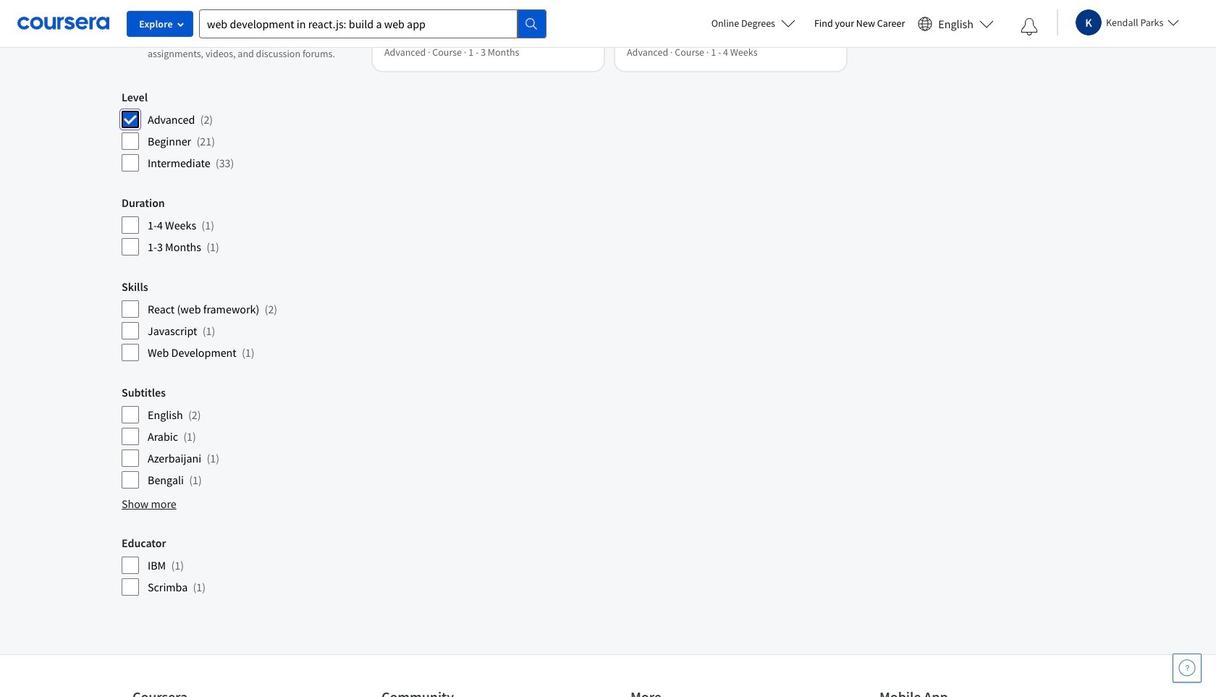 Task type: locate. For each thing, give the bounding box(es) containing it.
2 group from the top
[[122, 90, 358, 172]]

1 group from the top
[[122, 0, 358, 67]]

group
[[122, 0, 358, 67], [122, 90, 358, 172], [122, 196, 358, 256], [122, 280, 358, 362], [122, 385, 358, 490], [122, 536, 358, 597]]

None search field
[[199, 9, 547, 38]]

coursera image
[[17, 12, 109, 35]]



Task type: vqa. For each thing, say whether or not it's contained in the screenshot.
Get it on Google Play image
no



Task type: describe. For each thing, give the bounding box(es) containing it.
5 group from the top
[[122, 385, 358, 490]]

3 group from the top
[[122, 196, 358, 256]]

6 group from the top
[[122, 536, 358, 597]]

What do you want to learn? text field
[[199, 9, 518, 38]]

help center image
[[1178, 659, 1196, 677]]

4 group from the top
[[122, 280, 358, 362]]



